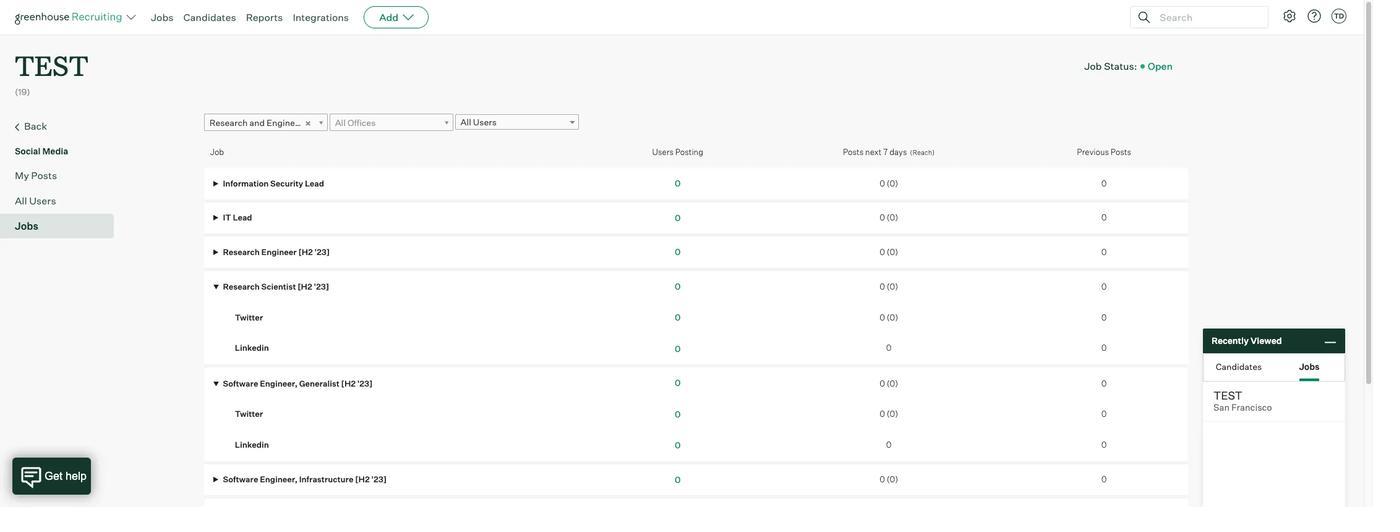 Task type: vqa. For each thing, say whether or not it's contained in the screenshot.
NO associated with No results found Try removing filters above to broaden your search.
no



Task type: describe. For each thing, give the bounding box(es) containing it.
9 0 link from the top
[[675, 441, 681, 451]]

recently viewed
[[1212, 336, 1282, 347]]

security
[[270, 179, 303, 189]]

configure image
[[1283, 9, 1297, 24]]

twitter for research
[[235, 313, 263, 323]]

(reach)
[[910, 148, 935, 157]]

information security lead
[[221, 179, 324, 189]]

software for software engineer, infrastructure [h2 '23]
[[223, 475, 258, 485]]

it lead
[[221, 213, 252, 223]]

candidates link
[[183, 11, 236, 24]]

td button
[[1332, 9, 1347, 24]]

software for software engineer, generalist [h2 '23]
[[223, 379, 258, 389]]

back link
[[15, 119, 109, 135]]

[h2 right engineer
[[298, 247, 313, 257]]

test (19)
[[15, 47, 88, 97]]

test for test san francisco
[[1214, 389, 1243, 403]]

6 (0) from the top
[[887, 379, 898, 389]]

[h2 right scientist
[[298, 282, 312, 292]]

add button
[[364, 6, 429, 28]]

next
[[866, 147, 882, 157]]

8 (0) from the top
[[887, 475, 898, 485]]

7
[[884, 147, 888, 157]]

days
[[890, 147, 907, 157]]

integrations
[[293, 11, 349, 24]]

infrastructure
[[299, 475, 354, 485]]

2 0 link from the top
[[675, 213, 681, 223]]

'23] right engineer
[[315, 247, 330, 257]]

social media
[[15, 146, 68, 156]]

open
[[1148, 60, 1173, 72]]

jobs inside tab list
[[1299, 362, 1320, 372]]

job for job status:
[[1085, 60, 1102, 72]]

7 0 link from the top
[[675, 378, 681, 389]]

0 horizontal spatial candidates
[[183, 11, 236, 24]]

previous posts
[[1077, 147, 1132, 157]]

job for job
[[210, 147, 224, 157]]

reports
[[246, 11, 283, 24]]

all for the right all users link
[[461, 117, 471, 128]]

research for research scientist [h2 '23]
[[223, 282, 260, 292]]

[h2 right infrastructure
[[355, 475, 370, 485]]

greenhouse recruiting image
[[15, 10, 126, 25]]

twitter for software
[[235, 410, 263, 420]]

media
[[42, 146, 68, 156]]

0 horizontal spatial all users link
[[15, 193, 109, 208]]

users posting
[[652, 147, 703, 157]]

7 0 (0) from the top
[[880, 410, 898, 420]]

software engineer, generalist [h2 '23]
[[221, 379, 373, 389]]

my
[[15, 169, 29, 182]]

all users for the right all users link
[[461, 117, 497, 128]]

users for the left all users link
[[29, 195, 56, 207]]

5 0 link from the top
[[675, 313, 681, 323]]

1 horizontal spatial posts
[[843, 147, 864, 157]]

my posts link
[[15, 168, 109, 183]]

add
[[379, 11, 399, 24]]

posting
[[675, 147, 703, 157]]

1 0 (0) from the top
[[880, 179, 898, 189]]

6 0 link from the top
[[675, 344, 681, 354]]

td button
[[1330, 6, 1349, 26]]

scientist
[[261, 282, 296, 292]]

previous
[[1077, 147, 1109, 157]]

6 0 (0) from the top
[[880, 379, 898, 389]]

'23] right infrastructure
[[371, 475, 387, 485]]

all offices
[[335, 117, 376, 128]]

7 (0) from the top
[[887, 410, 898, 420]]

it
[[223, 213, 231, 223]]



Task type: locate. For each thing, give the bounding box(es) containing it.
0 vertical spatial users
[[473, 117, 497, 128]]

10 0 link from the top
[[675, 475, 681, 485]]

posts for previous posts
[[1111, 147, 1132, 157]]

4 0 link from the top
[[675, 281, 681, 292]]

1 horizontal spatial all users
[[461, 117, 497, 128]]

research for research and engineering
[[210, 117, 248, 128]]

1 engineer, from the top
[[260, 379, 298, 389]]

research and engineering
[[210, 117, 316, 128]]

engineer, left generalist
[[260, 379, 298, 389]]

2 linkedin from the top
[[235, 440, 269, 450]]

san
[[1214, 403, 1230, 414]]

1 vertical spatial users
[[652, 147, 674, 157]]

0 vertical spatial lead
[[305, 179, 324, 189]]

0 vertical spatial engineer,
[[260, 379, 298, 389]]

0 vertical spatial jobs link
[[151, 11, 174, 24]]

test up the (19)
[[15, 47, 88, 84]]

1 horizontal spatial jobs
[[151, 11, 174, 24]]

all
[[461, 117, 471, 128], [335, 117, 346, 128], [15, 195, 27, 207]]

my posts
[[15, 169, 57, 182]]

0 horizontal spatial test
[[15, 47, 88, 84]]

research
[[210, 117, 248, 128], [223, 247, 260, 257], [223, 282, 260, 292]]

0 vertical spatial candidates
[[183, 11, 236, 24]]

research and engineering link
[[204, 114, 328, 132]]

jobs link down my posts link
[[15, 219, 109, 234]]

[h2 right generalist
[[341, 379, 356, 389]]

test down recently
[[1214, 389, 1243, 403]]

1 vertical spatial test
[[1214, 389, 1243, 403]]

posts for my posts
[[31, 169, 57, 182]]

0 link
[[675, 178, 681, 189], [675, 213, 681, 223], [675, 247, 681, 257], [675, 281, 681, 292], [675, 313, 681, 323], [675, 344, 681, 354], [675, 378, 681, 389], [675, 409, 681, 420], [675, 441, 681, 451], [675, 475, 681, 485]]

0 0 0
[[675, 281, 681, 354], [1102, 282, 1107, 353], [675, 378, 681, 451], [1102, 379, 1107, 450]]

1 vertical spatial lead
[[233, 213, 252, 223]]

reports link
[[246, 11, 283, 24]]

0 (0)
[[880, 179, 898, 189], [880, 213, 898, 223], [880, 247, 898, 257], [880, 282, 898, 292], [880, 313, 898, 323], [880, 379, 898, 389], [880, 410, 898, 420], [880, 475, 898, 485]]

social
[[15, 146, 41, 156]]

jobs link
[[151, 11, 174, 24], [15, 219, 109, 234]]

3 0 (0) from the top
[[880, 247, 898, 257]]

integrations link
[[293, 11, 349, 24]]

1 horizontal spatial all
[[335, 117, 346, 128]]

8 0 link from the top
[[675, 409, 681, 420]]

research for research engineer [h2 '23]
[[223, 247, 260, 257]]

1 vertical spatial all users link
[[15, 193, 109, 208]]

2 vertical spatial jobs
[[1299, 362, 1320, 372]]

0 horizontal spatial jobs
[[15, 220, 38, 232]]

(0)
[[887, 179, 898, 189], [887, 213, 898, 223], [887, 247, 898, 257], [887, 282, 898, 292], [887, 313, 898, 323], [887, 379, 898, 389], [887, 410, 898, 420], [887, 475, 898, 485]]

0 horizontal spatial posts
[[31, 169, 57, 182]]

2 (0) from the top
[[887, 213, 898, 223]]

all users link
[[455, 115, 579, 130], [15, 193, 109, 208]]

0 horizontal spatial all users
[[15, 195, 56, 207]]

0 vertical spatial all users
[[461, 117, 497, 128]]

lead right it
[[233, 213, 252, 223]]

0 vertical spatial jobs
[[151, 11, 174, 24]]

1 horizontal spatial all users link
[[455, 115, 579, 130]]

test for test (19)
[[15, 47, 88, 84]]

job up the information
[[210, 147, 224, 157]]

1 horizontal spatial jobs link
[[151, 11, 174, 24]]

lead
[[305, 179, 324, 189], [233, 213, 252, 223]]

posts right "previous" on the right top of page
[[1111, 147, 1132, 157]]

francisco
[[1232, 403, 1272, 414]]

twitter down research scientist [h2 '23]
[[235, 313, 263, 323]]

twitter
[[235, 313, 263, 323], [235, 410, 263, 420]]

Search text field
[[1157, 8, 1257, 26]]

1 horizontal spatial users
[[473, 117, 497, 128]]

back
[[24, 120, 47, 132]]

posts left next
[[843, 147, 864, 157]]

0 horizontal spatial jobs link
[[15, 219, 109, 234]]

all users for the left all users link
[[15, 195, 56, 207]]

1 horizontal spatial test
[[1214, 389, 1243, 403]]

2 twitter from the top
[[235, 410, 263, 420]]

software engineer, infrastructure [h2 '23]
[[221, 475, 387, 485]]

2 0 (0) from the top
[[880, 213, 898, 223]]

'23] right scientist
[[314, 282, 329, 292]]

jobs link left candidates link
[[151, 11, 174, 24]]

5 (0) from the top
[[887, 313, 898, 323]]

(19)
[[15, 87, 30, 97]]

2 software from the top
[[223, 475, 258, 485]]

0 vertical spatial research
[[210, 117, 248, 128]]

2 horizontal spatial posts
[[1111, 147, 1132, 157]]

test inside test san francisco
[[1214, 389, 1243, 403]]

1 0 link from the top
[[675, 178, 681, 189]]

1 vertical spatial engineer,
[[260, 475, 298, 485]]

engineer, left infrastructure
[[260, 475, 298, 485]]

1 twitter from the top
[[235, 313, 263, 323]]

job left status:
[[1085, 60, 1102, 72]]

0 vertical spatial job
[[1085, 60, 1102, 72]]

0 horizontal spatial all
[[15, 195, 27, 207]]

linkedin for software
[[235, 440, 269, 450]]

4 0 (0) from the top
[[880, 282, 898, 292]]

1 vertical spatial software
[[223, 475, 258, 485]]

test link
[[15, 35, 88, 86]]

job status:
[[1085, 60, 1138, 72]]

candidates down recently viewed
[[1216, 362, 1262, 372]]

5 0 (0) from the top
[[880, 313, 898, 323]]

3 (0) from the top
[[887, 247, 898, 257]]

candidates left reports
[[183, 11, 236, 24]]

3 0 link from the top
[[675, 247, 681, 257]]

[h2
[[298, 247, 313, 257], [298, 282, 312, 292], [341, 379, 356, 389], [355, 475, 370, 485]]

and
[[250, 117, 265, 128]]

0 vertical spatial all users link
[[455, 115, 579, 130]]

engineer, for generalist
[[260, 379, 298, 389]]

candidates inside tab list
[[1216, 362, 1262, 372]]

1 horizontal spatial lead
[[305, 179, 324, 189]]

viewed
[[1251, 336, 1282, 347]]

research scientist [h2 '23]
[[221, 282, 329, 292]]

information
[[223, 179, 269, 189]]

1 vertical spatial candidates
[[1216, 362, 1262, 372]]

test
[[15, 47, 88, 84], [1214, 389, 1243, 403]]

2 vertical spatial users
[[29, 195, 56, 207]]

1 horizontal spatial candidates
[[1216, 362, 1262, 372]]

0 horizontal spatial users
[[29, 195, 56, 207]]

'23] right generalist
[[357, 379, 373, 389]]

1 horizontal spatial job
[[1085, 60, 1102, 72]]

status:
[[1104, 60, 1138, 72]]

job
[[1085, 60, 1102, 72], [210, 147, 224, 157]]

research down it lead
[[223, 247, 260, 257]]

0 vertical spatial test
[[15, 47, 88, 84]]

posts
[[843, 147, 864, 157], [1111, 147, 1132, 157], [31, 169, 57, 182]]

1 vertical spatial all users
[[15, 195, 56, 207]]

posts right my
[[31, 169, 57, 182]]

engineer,
[[260, 379, 298, 389], [260, 475, 298, 485]]

2 horizontal spatial all
[[461, 117, 471, 128]]

td
[[1334, 12, 1344, 20]]

recently
[[1212, 336, 1249, 347]]

'23]
[[315, 247, 330, 257], [314, 282, 329, 292], [357, 379, 373, 389], [371, 475, 387, 485]]

1 vertical spatial linkedin
[[235, 440, 269, 450]]

offices
[[348, 117, 376, 128]]

tab list
[[1204, 355, 1345, 382]]

1 vertical spatial research
[[223, 247, 260, 257]]

twitter down software engineer, generalist [h2 '23]
[[235, 410, 263, 420]]

1 software from the top
[[223, 379, 258, 389]]

all users
[[461, 117, 497, 128], [15, 195, 56, 207]]

software
[[223, 379, 258, 389], [223, 475, 258, 485]]

generalist
[[299, 379, 340, 389]]

research left and
[[210, 117, 248, 128]]

2 engineer, from the top
[[260, 475, 298, 485]]

1 vertical spatial jobs link
[[15, 219, 109, 234]]

8 0 (0) from the top
[[880, 475, 898, 485]]

linkedin for research
[[235, 343, 269, 353]]

lead right security
[[305, 179, 324, 189]]

tab list containing candidates
[[1204, 355, 1345, 382]]

users
[[473, 117, 497, 128], [652, 147, 674, 157], [29, 195, 56, 207]]

research inside 'link'
[[210, 117, 248, 128]]

1 vertical spatial jobs
[[15, 220, 38, 232]]

1 linkedin from the top
[[235, 343, 269, 353]]

0 vertical spatial linkedin
[[235, 343, 269, 353]]

1 (0) from the top
[[887, 179, 898, 189]]

linkedin
[[235, 343, 269, 353], [235, 440, 269, 450]]

4 (0) from the top
[[887, 282, 898, 292]]

engineer, for infrastructure
[[260, 475, 298, 485]]

2 vertical spatial research
[[223, 282, 260, 292]]

0 horizontal spatial job
[[210, 147, 224, 157]]

0 vertical spatial twitter
[[235, 313, 263, 323]]

2 horizontal spatial jobs
[[1299, 362, 1320, 372]]

engineer
[[261, 247, 297, 257]]

test san francisco
[[1214, 389, 1272, 414]]

0
[[675, 178, 681, 189], [880, 179, 885, 189], [1102, 179, 1107, 189], [675, 213, 681, 223], [880, 213, 885, 223], [1102, 213, 1107, 223], [675, 247, 681, 257], [880, 247, 885, 257], [1102, 247, 1107, 257], [675, 281, 681, 292], [880, 282, 885, 292], [1102, 282, 1107, 292], [675, 313, 681, 323], [880, 313, 885, 323], [1102, 313, 1107, 323], [886, 343, 892, 353], [1102, 343, 1107, 353], [675, 344, 681, 354], [675, 378, 681, 389], [880, 379, 885, 389], [1102, 379, 1107, 389], [675, 409, 681, 420], [880, 410, 885, 420], [1102, 410, 1107, 420], [886, 440, 892, 450], [1102, 440, 1107, 450], [675, 441, 681, 451], [675, 475, 681, 485], [880, 475, 885, 485], [1102, 475, 1107, 485]]

all offices link
[[330, 114, 453, 132]]

all for the all offices link
[[335, 117, 346, 128]]

research left scientist
[[223, 282, 260, 292]]

0 horizontal spatial lead
[[233, 213, 252, 223]]

1 vertical spatial twitter
[[235, 410, 263, 420]]

2 horizontal spatial users
[[652, 147, 674, 157]]

candidates
[[183, 11, 236, 24], [1216, 362, 1262, 372]]

0 vertical spatial software
[[223, 379, 258, 389]]

engineering
[[267, 117, 316, 128]]

users for the right all users link
[[473, 117, 497, 128]]

1 vertical spatial job
[[210, 147, 224, 157]]

jobs
[[151, 11, 174, 24], [15, 220, 38, 232], [1299, 362, 1320, 372]]

research engineer [h2 '23]
[[221, 247, 330, 257]]

all for the left all users link
[[15, 195, 27, 207]]

posts next 7 days (reach)
[[843, 147, 935, 157]]



